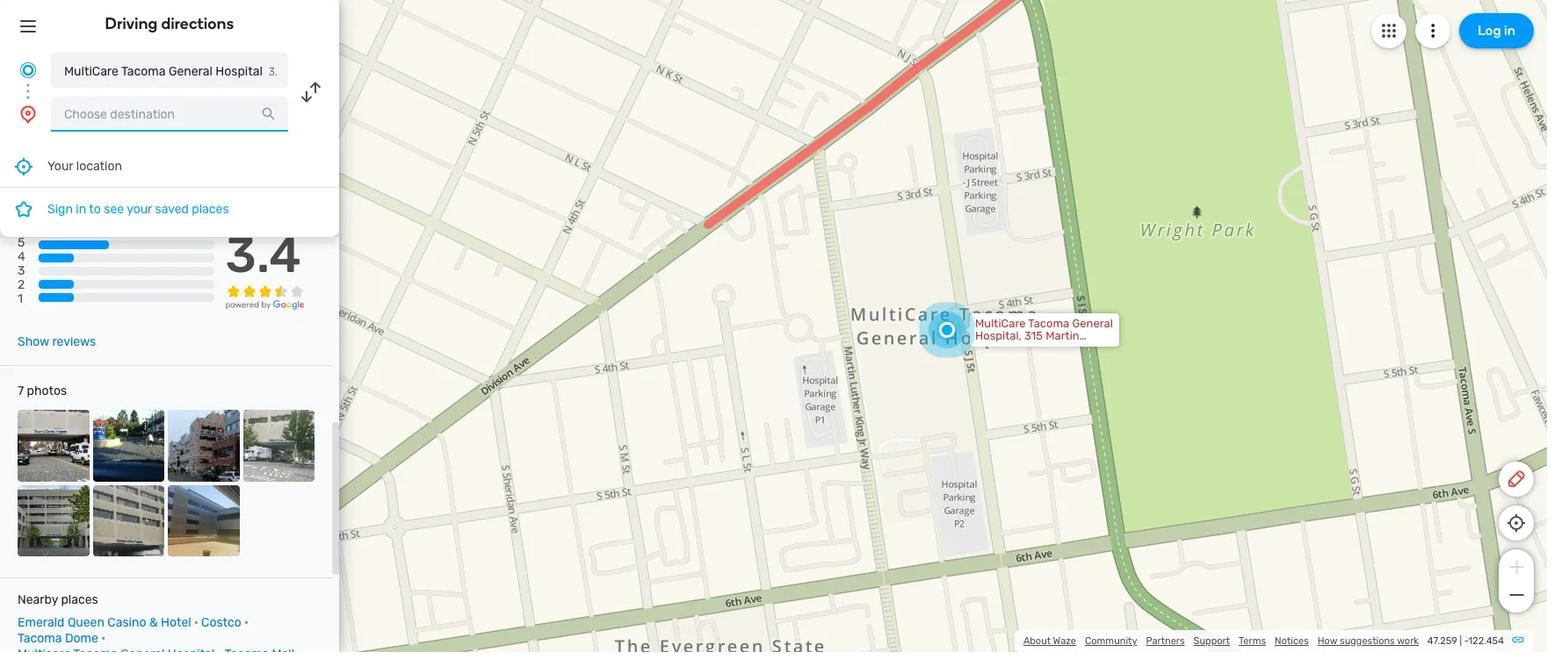 Task type: vqa. For each thing, say whether or not it's contained in the screenshot.
tacoma dome link
yes



Task type: locate. For each thing, give the bounding box(es) containing it.
community link
[[1085, 636, 1137, 647]]

image 5 of multicare tacoma general hospital, tacoma image
[[18, 485, 89, 557]]

list box
[[0, 146, 339, 237]]

|
[[1460, 636, 1462, 647]]

reviews
[[52, 335, 96, 350]]

waze
[[1053, 636, 1076, 647]]

pencil image
[[1506, 469, 1527, 490]]

location image
[[18, 104, 39, 125]]

support
[[1194, 636, 1230, 647]]

5
[[18, 236, 25, 250]]

tacoma for dome
[[18, 632, 62, 647]]

tacoma
[[121, 64, 166, 79], [18, 632, 62, 647]]

queen
[[68, 616, 105, 631]]

photos
[[27, 384, 67, 399]]

multicare
[[64, 64, 119, 79]]

partners link
[[1146, 636, 1185, 647]]

1 horizontal spatial tacoma
[[121, 64, 166, 79]]

tacoma inside costco tacoma dome
[[18, 632, 62, 647]]

1 vertical spatial tacoma
[[18, 632, 62, 647]]

0 vertical spatial tacoma
[[121, 64, 166, 79]]

emerald
[[18, 616, 65, 631]]

3.4
[[225, 227, 301, 285]]

hotel
[[161, 616, 191, 631]]

hospital
[[216, 64, 263, 79]]

multicare tacoma general hospital
[[64, 64, 263, 79]]

terms
[[1239, 636, 1266, 647]]

costco
[[201, 616, 241, 631]]

terms link
[[1239, 636, 1266, 647]]

zoom in image
[[1505, 557, 1527, 578]]

3
[[18, 264, 25, 279]]

about
[[1023, 636, 1051, 647]]

47.259
[[1428, 636, 1457, 647]]

image 3 of multicare tacoma general hospital, tacoma image
[[168, 410, 239, 482]]

link image
[[1511, 633, 1525, 647]]

tacoma down emerald
[[18, 632, 62, 647]]

0 horizontal spatial tacoma
[[18, 632, 62, 647]]

emerald queen casino & hotel link
[[18, 616, 191, 631]]

nearby places
[[18, 593, 98, 608]]

work
[[1397, 636, 1419, 647]]

suggestions
[[1340, 636, 1395, 647]]

driving
[[105, 14, 158, 33]]

show
[[18, 335, 49, 350]]

image 4 of multicare tacoma general hospital, tacoma image
[[243, 410, 315, 482]]

multicare tacoma general hospital button
[[51, 53, 288, 88]]

tacoma inside button
[[121, 64, 166, 79]]

tacoma left general
[[121, 64, 166, 79]]

driving directions
[[105, 14, 234, 33]]



Task type: describe. For each thing, give the bounding box(es) containing it.
Choose destination text field
[[51, 97, 288, 132]]

image 7 of multicare tacoma general hospital, tacoma image
[[168, 485, 239, 557]]

costco link
[[201, 616, 241, 631]]

about waze community partners support terms notices how suggestions work 47.259 | -122.454
[[1023, 636, 1504, 647]]

2
[[18, 278, 25, 293]]

places
[[61, 593, 98, 608]]

directions
[[161, 14, 234, 33]]

how
[[1318, 636, 1337, 647]]

notices link
[[1275, 636, 1309, 647]]

1
[[18, 292, 23, 307]]

image 6 of multicare tacoma general hospital, tacoma image
[[93, 485, 164, 557]]

zoom out image
[[1505, 585, 1527, 606]]

tacoma for general
[[121, 64, 166, 79]]

4
[[18, 250, 25, 265]]

community
[[1085, 636, 1137, 647]]

image 2 of multicare tacoma general hospital, tacoma image
[[93, 410, 164, 482]]

image 1 of multicare tacoma general hospital, tacoma image
[[18, 410, 89, 482]]

122.454
[[1469, 636, 1504, 647]]

7
[[18, 384, 24, 399]]

nearby
[[18, 593, 58, 608]]

current location image
[[18, 60, 39, 81]]

5 4 3 2 1
[[18, 236, 25, 307]]

recenter image
[[13, 156, 34, 177]]

star image
[[13, 199, 34, 220]]

7 photos
[[18, 384, 67, 399]]

dome
[[65, 632, 98, 647]]

general
[[169, 64, 213, 79]]

tacoma dome link
[[18, 632, 98, 647]]

about waze link
[[1023, 636, 1076, 647]]

-
[[1464, 636, 1469, 647]]

notices
[[1275, 636, 1309, 647]]

emerald queen casino & hotel
[[18, 616, 191, 631]]

support link
[[1194, 636, 1230, 647]]

&
[[149, 616, 158, 631]]

show reviews
[[18, 335, 96, 350]]

casino
[[107, 616, 146, 631]]

partners
[[1146, 636, 1185, 647]]

costco tacoma dome
[[18, 616, 241, 647]]

how suggestions work link
[[1318, 636, 1419, 647]]



